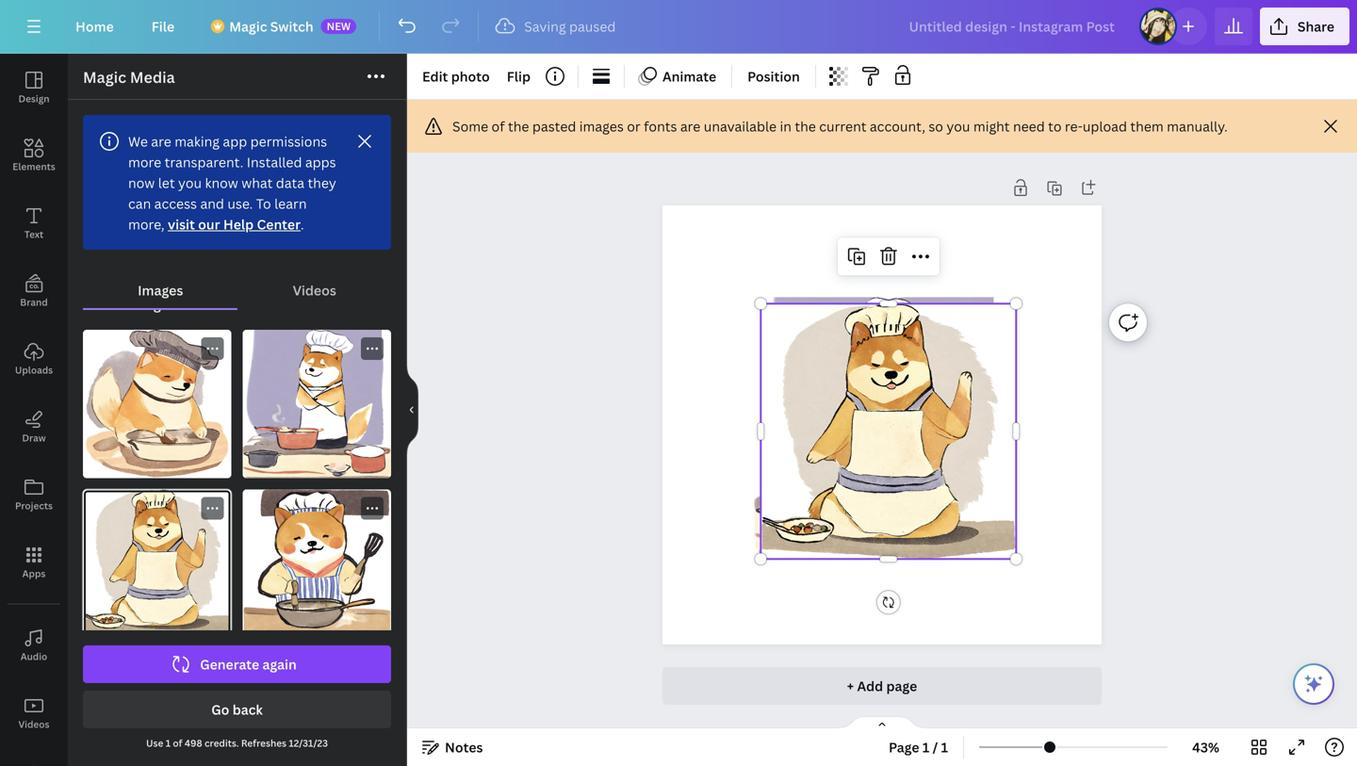 Task type: describe. For each thing, give the bounding box(es) containing it.
they
[[308, 174, 336, 192]]

12/31/23
[[289, 737, 328, 750]]

43%
[[1192, 739, 1220, 756]]

learn
[[274, 195, 307, 213]]

might
[[974, 117, 1010, 135]]

credits.
[[205, 737, 239, 750]]

making
[[175, 132, 220, 150]]

add
[[857, 677, 883, 695]]

animate button
[[632, 61, 724, 91]]

and
[[200, 195, 224, 213]]

0 horizontal spatial of
[[173, 737, 182, 750]]

apps
[[22, 567, 46, 580]]

help
[[223, 215, 254, 233]]

notes
[[445, 739, 483, 756]]

.
[[301, 215, 304, 233]]

we
[[128, 132, 148, 150]]

now
[[128, 174, 155, 192]]

manually.
[[1167, 117, 1228, 135]]

1 horizontal spatial videos button
[[238, 272, 391, 308]]

re-
[[1065, 117, 1083, 135]]

2 the from the left
[[795, 117, 816, 135]]

center
[[257, 215, 301, 233]]

+ add page
[[847, 677, 917, 695]]

fonts
[[644, 117, 677, 135]]

file button
[[136, 8, 190, 45]]

some
[[452, 117, 488, 135]]

audio button
[[0, 612, 68, 680]]

so
[[929, 117, 943, 135]]

app
[[223, 132, 247, 150]]

photo
[[451, 67, 490, 85]]

permissions
[[250, 132, 327, 150]]

we are making app permissions more transparent. installed apps now let you know what data they can access and use. to learn more,
[[128, 132, 336, 233]]

generate again button
[[83, 646, 391, 683]]

account,
[[870, 117, 926, 135]]

0 horizontal spatial to
[[113, 295, 126, 313]]

text for text
[[24, 228, 43, 241]]

need
[[1013, 117, 1045, 135]]

audio
[[20, 650, 47, 663]]

magic for magic media
[[83, 67, 126, 87]]

1 for /
[[923, 739, 930, 756]]

unavailable
[[704, 117, 777, 135]]

new
[[327, 19, 351, 33]]

go back
[[211, 701, 263, 719]]

hide image
[[406, 365, 418, 455]]

them
[[1131, 117, 1164, 135]]

elements button
[[0, 122, 68, 189]]

saving
[[524, 17, 566, 35]]

0 vertical spatial you
[[947, 117, 970, 135]]

visit our help center link
[[168, 215, 301, 233]]

pasted
[[532, 117, 576, 135]]

magic switch
[[229, 17, 314, 35]]

use.
[[227, 195, 253, 213]]

draw button
[[0, 393, 68, 461]]

saving paused
[[524, 17, 616, 35]]

/
[[933, 739, 938, 756]]

uploads button
[[0, 325, 68, 393]]

brand button
[[0, 257, 68, 325]]

you inside we are making app permissions more transparent. installed apps now let you know what data they can access and use. to learn more,
[[178, 174, 202, 192]]

go
[[211, 701, 229, 719]]

are inside we are making app permissions more transparent. installed apps now let you know what data they can access and use. to learn more,
[[151, 132, 171, 150]]

or
[[627, 117, 641, 135]]

text to image
[[83, 295, 168, 313]]

magic media
[[83, 67, 175, 87]]

Design title text field
[[894, 8, 1132, 45]]

to
[[256, 195, 271, 213]]

page
[[886, 677, 917, 695]]

design
[[18, 92, 50, 105]]

installed
[[247, 153, 302, 171]]

side panel tab list
[[0, 54, 68, 766]]

share
[[1298, 17, 1335, 35]]

can
[[128, 195, 151, 213]]

projects
[[15, 500, 53, 512]]

apps button
[[0, 529, 68, 597]]



Task type: locate. For each thing, give the bounding box(es) containing it.
1 vertical spatial magic
[[83, 67, 126, 87]]

generate
[[200, 656, 259, 673]]

1 horizontal spatial the
[[795, 117, 816, 135]]

main menu bar
[[0, 0, 1357, 54]]

brand
[[20, 296, 48, 309]]

home
[[75, 17, 114, 35]]

some of the pasted images or fonts are unavailable in the current account, so you might need to re-upload them manually.
[[452, 117, 1228, 135]]

access
[[154, 195, 197, 213]]

0 vertical spatial magic
[[229, 17, 267, 35]]

1 horizontal spatial you
[[947, 117, 970, 135]]

0 vertical spatial videos
[[293, 281, 336, 299]]

to left image
[[113, 295, 126, 313]]

back
[[233, 701, 263, 719]]

1 vertical spatial videos button
[[0, 680, 68, 747]]

magic left media
[[83, 67, 126, 87]]

videos button down audio
[[0, 680, 68, 747]]

+
[[847, 677, 854, 695]]

images
[[138, 281, 183, 299]]

flip
[[507, 67, 531, 85]]

paused
[[569, 17, 616, 35]]

videos
[[293, 281, 336, 299], [18, 718, 49, 731]]

43% button
[[1175, 732, 1237, 763]]

more
[[128, 153, 161, 171]]

1 horizontal spatial of
[[492, 117, 505, 135]]

edit photo button
[[415, 61, 497, 91]]

in
[[780, 117, 792, 135]]

position button
[[740, 61, 808, 91]]

videos down audio
[[18, 718, 49, 731]]

position
[[748, 67, 800, 85]]

animate
[[663, 67, 716, 85]]

data
[[276, 174, 304, 192]]

page 1 / 1
[[889, 739, 948, 756]]

visit our help center .
[[168, 215, 304, 233]]

draw
[[22, 432, 46, 444]]

again
[[262, 656, 297, 673]]

saving paused status
[[487, 15, 625, 38]]

1 horizontal spatial videos
[[293, 281, 336, 299]]

text left image
[[83, 295, 110, 313]]

use
[[146, 737, 163, 750]]

text
[[24, 228, 43, 241], [83, 295, 110, 313]]

our
[[198, 215, 220, 233]]

text inside button
[[24, 228, 43, 241]]

0 horizontal spatial text
[[24, 228, 43, 241]]

0 vertical spatial to
[[1048, 117, 1062, 135]]

notes button
[[415, 732, 491, 763]]

more,
[[128, 215, 165, 233]]

magic left switch
[[229, 17, 267, 35]]

upload
[[1083, 117, 1127, 135]]

0 horizontal spatial you
[[178, 174, 202, 192]]

share button
[[1260, 8, 1350, 45]]

2 horizontal spatial 1
[[941, 739, 948, 756]]

0 horizontal spatial videos
[[18, 718, 49, 731]]

transparent.
[[165, 153, 244, 171]]

1 for of
[[166, 737, 171, 750]]

0 horizontal spatial magic
[[83, 67, 126, 87]]

0 vertical spatial text
[[24, 228, 43, 241]]

to
[[1048, 117, 1062, 135], [113, 295, 126, 313]]

visit
[[168, 215, 195, 233]]

are right we at left top
[[151, 132, 171, 150]]

1 vertical spatial videos
[[18, 718, 49, 731]]

1 horizontal spatial are
[[680, 117, 701, 135]]

edit
[[422, 67, 448, 85]]

0 horizontal spatial 1
[[166, 737, 171, 750]]

1 vertical spatial of
[[173, 737, 182, 750]]

1 horizontal spatial 1
[[923, 739, 930, 756]]

projects button
[[0, 461, 68, 529]]

know
[[205, 174, 238, 192]]

edit photo
[[422, 67, 490, 85]]

videos down .
[[293, 281, 336, 299]]

elements
[[13, 160, 55, 173]]

you right so
[[947, 117, 970, 135]]

show pages image
[[837, 715, 927, 730]]

shiba in chef hat about to cook image
[[83, 330, 231, 478], [243, 330, 391, 478], [83, 490, 231, 638], [243, 490, 391, 638]]

1 right /
[[941, 739, 948, 756]]

videos inside side panel tab list
[[18, 718, 49, 731]]

magic inside "main" menu bar
[[229, 17, 267, 35]]

go back button
[[83, 691, 391, 729]]

to left re-
[[1048, 117, 1062, 135]]

images
[[579, 117, 624, 135]]

videos button
[[238, 272, 391, 308], [0, 680, 68, 747]]

498
[[185, 737, 202, 750]]

home link
[[60, 8, 129, 45]]

generate again
[[200, 656, 297, 673]]

1
[[166, 737, 171, 750], [923, 739, 930, 756], [941, 739, 948, 756]]

1 vertical spatial text
[[83, 295, 110, 313]]

0 horizontal spatial are
[[151, 132, 171, 150]]

0 vertical spatial videos button
[[238, 272, 391, 308]]

0 horizontal spatial the
[[508, 117, 529, 135]]

text up brand button
[[24, 228, 43, 241]]

design button
[[0, 54, 68, 122]]

use 1 of 498 credits. refreshes 12/31/23
[[146, 737, 328, 750]]

you right let
[[178, 174, 202, 192]]

you
[[947, 117, 970, 135], [178, 174, 202, 192]]

the right in
[[795, 117, 816, 135]]

1 left /
[[923, 739, 930, 756]]

are
[[680, 117, 701, 135], [151, 132, 171, 150]]

current
[[819, 117, 867, 135]]

the
[[508, 117, 529, 135], [795, 117, 816, 135]]

file
[[152, 17, 175, 35]]

canva assistant image
[[1303, 673, 1325, 696]]

magic for magic switch
[[229, 17, 267, 35]]

text button
[[0, 189, 68, 257]]

let
[[158, 174, 175, 192]]

1 vertical spatial to
[[113, 295, 126, 313]]

flip button
[[499, 61, 538, 91]]

the left pasted
[[508, 117, 529, 135]]

refreshes
[[241, 737, 287, 750]]

videos button down .
[[238, 272, 391, 308]]

of
[[492, 117, 505, 135], [173, 737, 182, 750]]

image
[[130, 295, 168, 313]]

0 vertical spatial of
[[492, 117, 505, 135]]

1 horizontal spatial text
[[83, 295, 110, 313]]

1 vertical spatial you
[[178, 174, 202, 192]]

switch
[[270, 17, 314, 35]]

of left the 498
[[173, 737, 182, 750]]

1 horizontal spatial magic
[[229, 17, 267, 35]]

apps
[[305, 153, 336, 171]]

1 right use
[[166, 737, 171, 750]]

page
[[889, 739, 919, 756]]

1 the from the left
[[508, 117, 529, 135]]

media
[[130, 67, 175, 87]]

of right some
[[492, 117, 505, 135]]

1 horizontal spatial to
[[1048, 117, 1062, 135]]

+ add page button
[[663, 667, 1102, 705]]

0 horizontal spatial videos button
[[0, 680, 68, 747]]

are right fonts
[[680, 117, 701, 135]]

what
[[241, 174, 273, 192]]

text for text to image
[[83, 295, 110, 313]]



Task type: vqa. For each thing, say whether or not it's contained in the screenshot.
customers'
no



